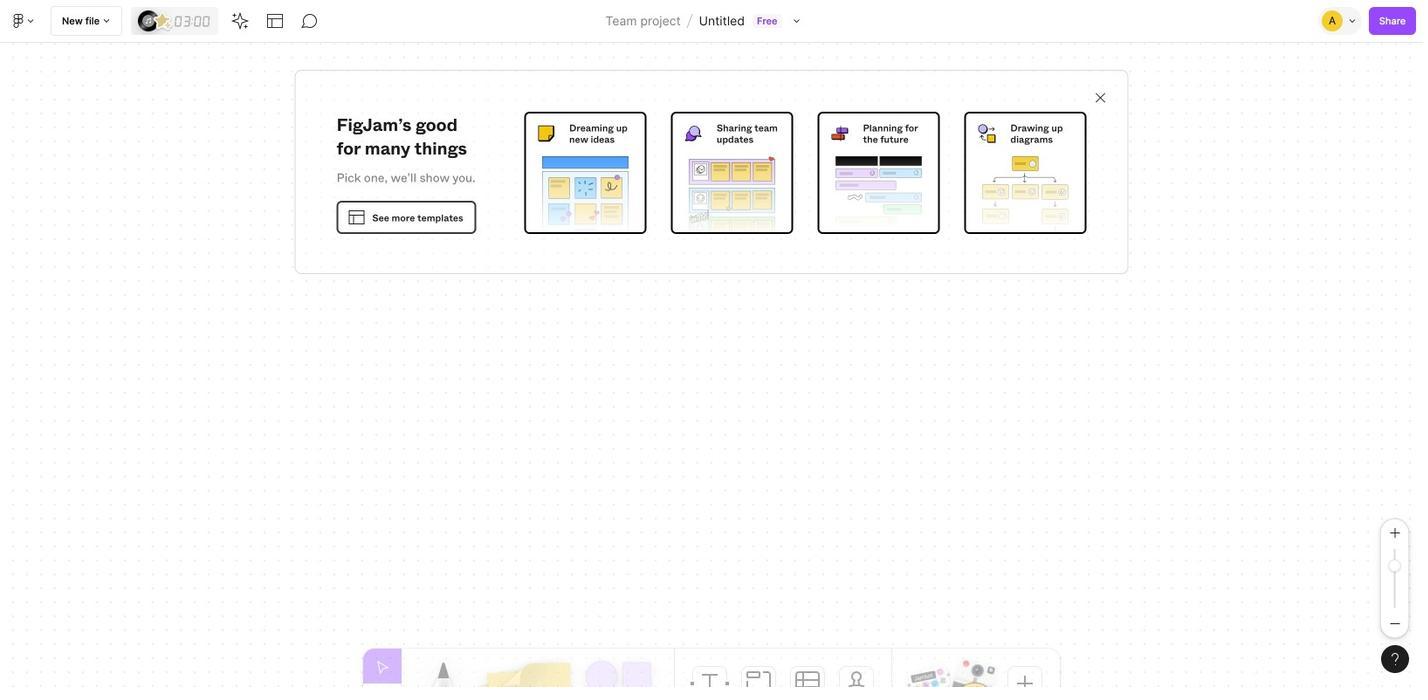 Task type: describe. For each thing, give the bounding box(es) containing it.
make something use cases list box
[[524, 112, 1087, 237]]

dreaming up new ideas option
[[524, 112, 646, 237]]

multiplayer tools image
[[1346, 0, 1360, 42]]

planning for the future option
[[818, 112, 940, 234]]



Task type: locate. For each thing, give the bounding box(es) containing it.
main toolbar region
[[0, 0, 1423, 43]]

view comments image
[[301, 12, 319, 30]]

drawing up diagrams option
[[964, 112, 1087, 237]]

File name text field
[[698, 10, 746, 32]]

sharing team updates option
[[671, 112, 793, 237]]



Task type: vqa. For each thing, say whether or not it's contained in the screenshot.
Cool down: Two truths and a lie image
no



